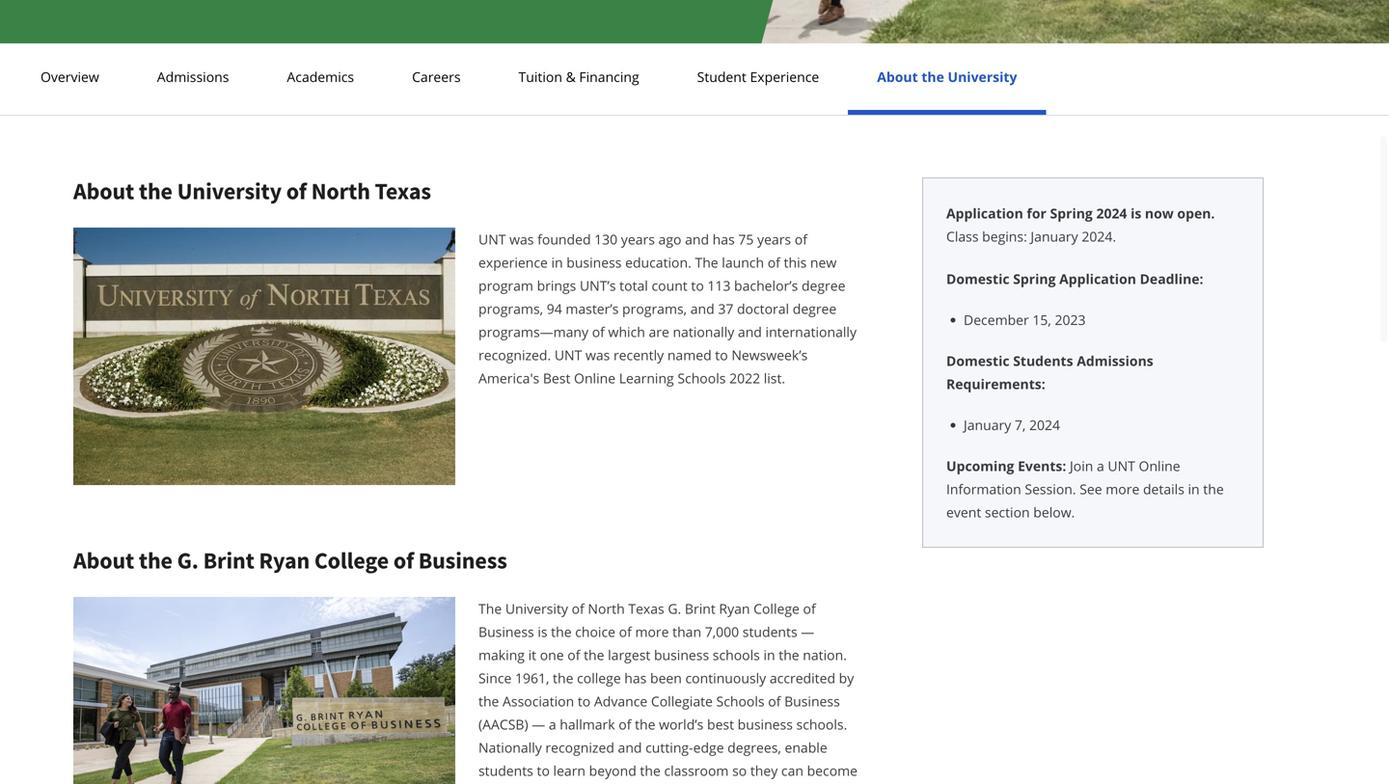 Task type: describe. For each thing, give the bounding box(es) containing it.
domestic for domestic students admissions requirements:
[[947, 352, 1010, 370]]

january 7, 2024 list item
[[964, 415, 1240, 435]]

0 horizontal spatial g.
[[177, 546, 199, 575]]

about for about the university of north texas
[[73, 177, 134, 206]]

program
[[479, 276, 534, 295]]

financing
[[579, 68, 639, 86]]

schools inside the university of north texas g. brint ryan college of business is the choice of more than 7,000 students — making it one of the largest business schools in the nation. since 1961, the college has been continuously accredited by the association to advance collegiate schools of business (aacsb) — a hallmark of the world's best business schools. nationally recognized and cutting-edge degrees, enable students to learn beyond the classroom so they can
[[717, 692, 765, 711]]

collegiate
[[651, 692, 713, 711]]

and inside the university of north texas g. brint ryan college of business is the choice of more than 7,000 students — making it one of the largest business schools in the nation. since 1961, the college has been continuously accredited by the association to advance collegiate schools of business (aacsb) — a hallmark of the world's best business schools. nationally recognized and cutting-edge degrees, enable students to learn beyond the classroom so they can
[[618, 738, 642, 757]]

0 vertical spatial admissions
[[157, 68, 229, 86]]

2 horizontal spatial business
[[738, 715, 793, 734]]

ago
[[659, 230, 682, 248]]

upcoming events:
[[947, 457, 1067, 475]]

1 vertical spatial degree
[[793, 300, 837, 318]]

accredited
[[770, 669, 836, 687]]

domestic spring application deadline:
[[947, 270, 1204, 288]]

to left the learn
[[537, 762, 550, 780]]

130
[[595, 230, 618, 248]]

information
[[947, 480, 1022, 498]]

by
[[839, 669, 854, 687]]

1 vertical spatial spring
[[1013, 270, 1056, 288]]

bachelor's
[[734, 276, 798, 295]]

about the university
[[877, 68, 1018, 86]]

nationally
[[673, 323, 735, 341]]

since
[[479, 669, 512, 687]]

1 horizontal spatial —
[[801, 623, 815, 641]]

the inside join a unt online information session. see more details in the event section below.
[[1204, 480, 1224, 498]]

2 programs, from the left
[[622, 300, 687, 318]]

1 vertical spatial business
[[479, 623, 534, 641]]

college
[[577, 669, 621, 687]]

0 vertical spatial unt
[[479, 230, 506, 248]]

and right ago on the left top of page
[[685, 230, 709, 248]]

15,
[[1033, 311, 1052, 329]]

list.
[[764, 369, 786, 387]]

student
[[697, 68, 747, 86]]

learn
[[553, 762, 586, 780]]

about for about the university
[[877, 68, 918, 86]]

about the university link
[[872, 68, 1023, 86]]

total
[[620, 276, 648, 295]]

classroom
[[664, 762, 729, 780]]

best
[[543, 369, 571, 387]]

more inside the university of north texas g. brint ryan college of business is the choice of more than 7,000 students — making it one of the largest business schools in the nation. since 1961, the college has been continuously accredited by the association to advance collegiate schools of business (aacsb) — a hallmark of the world's best business schools. nationally recognized and cutting-edge degrees, enable students to learn beyond the classroom so they can
[[635, 623, 669, 641]]

1 years from the left
[[621, 230, 655, 248]]

it
[[528, 646, 537, 664]]

0 horizontal spatial north
[[311, 177, 370, 206]]

0 horizontal spatial —
[[532, 715, 545, 734]]

1 vertical spatial was
[[586, 346, 610, 364]]

unt's
[[580, 276, 616, 295]]

university inside the university of north texas g. brint ryan college of business is the choice of more than 7,000 students — making it one of the largest business schools in the nation. since 1961, the college has been continuously accredited by the association to advance collegiate schools of business (aacsb) — a hallmark of the world's best business schools. nationally recognized and cutting-edge degrees, enable students to learn beyond the classroom so they can
[[505, 600, 568, 618]]

so
[[732, 762, 747, 780]]

making
[[479, 646, 525, 664]]

2023
[[1055, 311, 1086, 329]]

academics link
[[281, 68, 360, 86]]

beyond
[[589, 762, 637, 780]]

requirements:
[[947, 375, 1046, 393]]

founded
[[538, 230, 591, 248]]

7,
[[1015, 416, 1026, 434]]

2022
[[730, 369, 760, 387]]

launch
[[722, 253, 764, 272]]

0 vertical spatial ryan
[[259, 546, 310, 575]]

7,000
[[705, 623, 739, 641]]

domestic for domestic spring application deadline:
[[947, 270, 1010, 288]]

1 programs, from the left
[[479, 300, 543, 318]]

been
[[650, 669, 682, 687]]

unt inside join a unt online information session. see more details in the event section below.
[[1108, 457, 1136, 475]]

careers
[[412, 68, 461, 86]]

see
[[1080, 480, 1103, 498]]

this
[[784, 253, 807, 272]]

enable
[[785, 738, 828, 757]]

open.
[[1178, 204, 1215, 222]]

1 vertical spatial students
[[479, 762, 534, 780]]

unt was founded 130 years ago and has 75 years of experience in business education. the launch of this new program brings unt's total count to 113 bachelor's degree programs, 94 master's programs, and 37 doctoral degree programs—many of which are nationally and internationally recognized. unt was recently named to newsweek's america's best online learning schools 2022 list.
[[479, 230, 857, 387]]

largest
[[608, 646, 651, 664]]

&
[[566, 68, 576, 86]]

university for about the university of north texas
[[177, 177, 282, 206]]

75
[[739, 230, 754, 248]]

recently
[[614, 346, 664, 364]]

internationally
[[766, 323, 857, 341]]

edge
[[693, 738, 724, 757]]

join
[[1070, 457, 1094, 475]]

1 vertical spatial business
[[654, 646, 709, 664]]

begins:
[[982, 227, 1028, 246]]

2024 inside application for spring 2024 is now open. class begins: january 2024.
[[1097, 204, 1128, 222]]

2 years from the left
[[758, 230, 791, 248]]

2 vertical spatial business
[[785, 692, 840, 711]]

texas inside the university of north texas g. brint ryan college of business is the choice of more than 7,000 students — making it one of the largest business schools in the nation. since 1961, the college has been continuously accredited by the association to advance collegiate schools of business (aacsb) — a hallmark of the world's best business schools. nationally recognized and cutting-edge degrees, enable students to learn beyond the classroom so they can
[[629, 600, 665, 618]]

continuously
[[686, 669, 766, 687]]

count
[[652, 276, 688, 295]]

north inside the university of north texas g. brint ryan college of business is the choice of more than 7,000 students — making it one of the largest business schools in the nation. since 1961, the college has been continuously accredited by the association to advance collegiate schools of business (aacsb) — a hallmark of the world's best business schools. nationally recognized and cutting-edge degrees, enable students to learn beyond the classroom so they can
[[588, 600, 625, 618]]

ryan inside the university of north texas g. brint ryan college of business is the choice of more than 7,000 students — making it one of the largest business schools in the nation. since 1961, the college has been continuously accredited by the association to advance collegiate schools of business (aacsb) — a hallmark of the world's best business schools. nationally recognized and cutting-edge degrees, enable students to learn beyond the classroom so they can
[[719, 600, 750, 618]]

master's
[[566, 300, 619, 318]]

class
[[947, 227, 979, 246]]

2024.
[[1082, 227, 1117, 246]]

and up 'nationally'
[[691, 300, 715, 318]]

details
[[1143, 480, 1185, 498]]

1 horizontal spatial students
[[743, 623, 798, 641]]

join a unt online information session. see more details in the event section below.
[[947, 457, 1224, 522]]

experience
[[479, 253, 548, 272]]

has inside unt was founded 130 years ago and has 75 years of experience in business education. the launch of this new program brings unt's total count to 113 bachelor's degree programs, 94 master's programs, and 37 doctoral degree programs—many of which are nationally and internationally recognized. unt was recently named to newsweek's america's best online learning schools 2022 list.
[[713, 230, 735, 248]]

tuition & financing link
[[513, 68, 645, 86]]

in inside unt was founded 130 years ago and has 75 years of experience in business education. the launch of this new program brings unt's total count to 113 bachelor's degree programs, 94 master's programs, and 37 doctoral degree programs—many of which are nationally and internationally recognized. unt was recently named to newsweek's america's best online learning schools 2022 list.
[[551, 253, 563, 272]]

january 7, 2024
[[964, 416, 1061, 434]]

online inside join a unt online information session. see more details in the event section below.
[[1139, 457, 1181, 475]]

0 vertical spatial business
[[419, 546, 507, 575]]

events:
[[1018, 457, 1067, 475]]

tuition
[[519, 68, 563, 86]]

named
[[668, 346, 712, 364]]

0 vertical spatial brint
[[203, 546, 254, 575]]

and down doctoral
[[738, 323, 762, 341]]

a inside the university of north texas g. brint ryan college of business is the choice of more than 7,000 students — making it one of the largest business schools in the nation. since 1961, the college has been continuously accredited by the association to advance collegiate schools of business (aacsb) — a hallmark of the world's best business schools. nationally recognized and cutting-edge degrees, enable students to learn beyond the classroom so they can
[[549, 715, 556, 734]]

0 vertical spatial degree
[[802, 276, 846, 295]]

university for about the university
[[948, 68, 1018, 86]]



Task type: vqa. For each thing, say whether or not it's contained in the screenshot.
topmost Ryan
yes



Task type: locate. For each thing, give the bounding box(es) containing it.
1 horizontal spatial university
[[505, 600, 568, 618]]

0 horizontal spatial is
[[538, 623, 548, 641]]

for
[[1027, 204, 1047, 222]]

recognized
[[546, 738, 615, 757]]

1 horizontal spatial years
[[758, 230, 791, 248]]

0 horizontal spatial business
[[567, 253, 622, 272]]

0 horizontal spatial has
[[625, 669, 647, 687]]

unt up best
[[555, 346, 582, 364]]

0 horizontal spatial brint
[[203, 546, 254, 575]]

to up hallmark
[[578, 692, 591, 711]]

than
[[673, 623, 702, 641]]

december 15, 2023 list item
[[964, 310, 1240, 330]]

1 vertical spatial a
[[549, 715, 556, 734]]

which
[[608, 323, 645, 341]]

1 vertical spatial is
[[538, 623, 548, 641]]

1 horizontal spatial ryan
[[719, 600, 750, 618]]

online up details
[[1139, 457, 1181, 475]]

more up 'largest'
[[635, 623, 669, 641]]

application for spring 2024 is now open. class begins: january 2024.
[[947, 204, 1215, 246]]

1 horizontal spatial programs,
[[622, 300, 687, 318]]

a right join
[[1097, 457, 1105, 475]]

was up experience
[[510, 230, 534, 248]]

january down for
[[1031, 227, 1079, 246]]

2 horizontal spatial in
[[1188, 480, 1200, 498]]

careers link
[[406, 68, 467, 86]]

to down 'nationally'
[[715, 346, 728, 364]]

about the g. brint ryan college of business
[[73, 546, 507, 575]]

1 vertical spatial —
[[532, 715, 545, 734]]

in right schools
[[764, 646, 775, 664]]

choice
[[575, 623, 616, 641]]

was down 'which'
[[586, 346, 610, 364]]

cutting-
[[646, 738, 693, 757]]

business up unt's
[[567, 253, 622, 272]]

is up 'one'
[[538, 623, 548, 641]]

application
[[947, 204, 1024, 222], [1060, 270, 1137, 288]]

1 vertical spatial college
[[754, 600, 800, 618]]

unt up experience
[[479, 230, 506, 248]]

1 horizontal spatial more
[[1106, 480, 1140, 498]]

in inside join a unt online information session. see more details in the event section below.
[[1188, 480, 1200, 498]]

1 horizontal spatial is
[[1131, 204, 1142, 222]]

0 vertical spatial university
[[948, 68, 1018, 86]]

0 vertical spatial january
[[1031, 227, 1079, 246]]

is
[[1131, 204, 1142, 222], [538, 623, 548, 641]]

1 horizontal spatial admissions
[[1077, 352, 1154, 370]]

1 horizontal spatial has
[[713, 230, 735, 248]]

0 horizontal spatial years
[[621, 230, 655, 248]]

1 horizontal spatial brint
[[685, 600, 716, 618]]

students down the nationally at the left bottom of page
[[479, 762, 534, 780]]

degrees,
[[728, 738, 781, 757]]

has
[[713, 230, 735, 248], [625, 669, 647, 687]]

0 vertical spatial about
[[877, 68, 918, 86]]

application up begins:
[[947, 204, 1024, 222]]

a inside join a unt online information session. see more details in the event section below.
[[1097, 457, 1105, 475]]

1 vertical spatial online
[[1139, 457, 1181, 475]]

—
[[801, 623, 815, 641], [532, 715, 545, 734]]

1 vertical spatial schools
[[717, 692, 765, 711]]

spring inside application for spring 2024 is now open. class begins: january 2024.
[[1050, 204, 1093, 222]]

application up december 15, 2023 list item
[[1060, 270, 1137, 288]]

0 vertical spatial application
[[947, 204, 1024, 222]]

0 vertical spatial schools
[[678, 369, 726, 387]]

brings
[[537, 276, 576, 295]]

recognized.
[[479, 346, 551, 364]]

(aacsb)
[[479, 715, 528, 734]]

1 horizontal spatial a
[[1097, 457, 1105, 475]]

section
[[985, 503, 1030, 522]]

— up nation. on the bottom right of page
[[801, 623, 815, 641]]

best
[[707, 715, 734, 734]]

0 vertical spatial 2024
[[1097, 204, 1128, 222]]

0 vertical spatial college
[[314, 546, 389, 575]]

0 vertical spatial students
[[743, 623, 798, 641]]

0 horizontal spatial texas
[[375, 177, 431, 206]]

0 horizontal spatial unt
[[479, 230, 506, 248]]

0 horizontal spatial 2024
[[1030, 416, 1061, 434]]

0 vertical spatial texas
[[375, 177, 431, 206]]

1 vertical spatial university
[[177, 177, 282, 206]]

january inside application for spring 2024 is now open. class begins: january 2024.
[[1031, 227, 1079, 246]]

advance
[[594, 692, 648, 711]]

schools down continuously
[[717, 692, 765, 711]]

education.
[[625, 253, 692, 272]]

nation.
[[803, 646, 847, 664]]

0 horizontal spatial programs,
[[479, 300, 543, 318]]

2 vertical spatial unt
[[1108, 457, 1136, 475]]

1 horizontal spatial was
[[586, 346, 610, 364]]

2024 up 2024. on the top
[[1097, 204, 1128, 222]]

0 vertical spatial was
[[510, 230, 534, 248]]

and up beyond
[[618, 738, 642, 757]]

1 vertical spatial texas
[[629, 600, 665, 618]]

2 domestic from the top
[[947, 352, 1010, 370]]

about
[[877, 68, 918, 86], [73, 177, 134, 206], [73, 546, 134, 575]]

1 vertical spatial in
[[1188, 480, 1200, 498]]

are
[[649, 323, 670, 341]]

january inside list item
[[964, 416, 1012, 434]]

1 horizontal spatial 2024
[[1097, 204, 1128, 222]]

new
[[811, 253, 837, 272]]

brint inside the university of north texas g. brint ryan college of business is the choice of more than 7,000 students — making it one of the largest business schools in the nation. since 1961, the college has been continuously accredited by the association to advance collegiate schools of business (aacsb) — a hallmark of the world's best business schools. nationally recognized and cutting-edge degrees, enable students to learn beyond the classroom so they can
[[685, 600, 716, 618]]

0 vertical spatial —
[[801, 623, 815, 641]]

0 horizontal spatial application
[[947, 204, 1024, 222]]

domestic students admissions requirements:
[[947, 352, 1154, 393]]

1 horizontal spatial north
[[588, 600, 625, 618]]

college
[[314, 546, 389, 575], [754, 600, 800, 618]]

1 vertical spatial north
[[588, 600, 625, 618]]

in right details
[[1188, 480, 1200, 498]]

1 horizontal spatial application
[[1060, 270, 1137, 288]]

schools.
[[797, 715, 848, 734]]

learning
[[619, 369, 674, 387]]

programs, down program
[[479, 300, 543, 318]]

students
[[1013, 352, 1074, 370]]

37
[[718, 300, 734, 318]]

1 horizontal spatial texas
[[629, 600, 665, 618]]

online
[[574, 369, 616, 387], [1139, 457, 1181, 475]]

1 vertical spatial about
[[73, 177, 134, 206]]

online inside unt was founded 130 years ago and has 75 years of experience in business education. the launch of this new program brings unt's total count to 113 bachelor's degree programs, 94 master's programs, and 37 doctoral degree programs—many of which are nationally and internationally recognized. unt was recently named to newsweek's america's best online learning schools 2022 list.
[[574, 369, 616, 387]]

0 vertical spatial north
[[311, 177, 370, 206]]

0 horizontal spatial university
[[177, 177, 282, 206]]

1 vertical spatial the
[[479, 600, 502, 618]]

event
[[947, 503, 982, 522]]

business down than
[[654, 646, 709, 664]]

nationally
[[479, 738, 542, 757]]

1 horizontal spatial january
[[1031, 227, 1079, 246]]

has left 75
[[713, 230, 735, 248]]

1 vertical spatial brint
[[685, 600, 716, 618]]

the up "113"
[[695, 253, 719, 272]]

students up schools
[[743, 623, 798, 641]]

experience
[[750, 68, 819, 86]]

more right see
[[1106, 480, 1140, 498]]

domestic up december at the top of page
[[947, 270, 1010, 288]]

2 vertical spatial university
[[505, 600, 568, 618]]

schools
[[678, 369, 726, 387], [717, 692, 765, 711]]

domestic up requirements:
[[947, 352, 1010, 370]]

1 horizontal spatial in
[[764, 646, 775, 664]]

2024 right 7,
[[1030, 416, 1061, 434]]

about for about the g. brint ryan college of business
[[73, 546, 134, 575]]

college inside the university of north texas g. brint ryan college of business is the choice of more than 7,000 students — making it one of the largest business schools in the nation. since 1961, the college has been continuously accredited by the association to advance collegiate schools of business (aacsb) — a hallmark of the world's best business schools. nationally recognized and cutting-edge degrees, enable students to learn beyond the classroom so they can
[[754, 600, 800, 618]]

1 vertical spatial more
[[635, 623, 669, 641]]

newsweek's
[[732, 346, 808, 364]]

domestic inside domestic students admissions requirements:
[[947, 352, 1010, 370]]

113
[[708, 276, 731, 295]]

0 horizontal spatial college
[[314, 546, 389, 575]]

january left 7,
[[964, 416, 1012, 434]]

unt right join
[[1108, 457, 1136, 475]]

1 horizontal spatial college
[[754, 600, 800, 618]]

is inside the university of north texas g. brint ryan college of business is the choice of more than 7,000 students — making it one of the largest business schools in the nation. since 1961, the college has been continuously accredited by the association to advance collegiate schools of business (aacsb) — a hallmark of the world's best business schools. nationally recognized and cutting-edge degrees, enable students to learn beyond the classroom so they can
[[538, 623, 548, 641]]

0 horizontal spatial january
[[964, 416, 1012, 434]]

business inside unt was founded 130 years ago and has 75 years of experience in business education. the launch of this new program brings unt's total count to 113 bachelor's degree programs, 94 master's programs, and 37 doctoral degree programs—many of which are nationally and internationally recognized. unt was recently named to newsweek's america's best online learning schools 2022 list.
[[567, 253, 622, 272]]

the up making
[[479, 600, 502, 618]]

december
[[964, 311, 1029, 329]]

more
[[1106, 480, 1140, 498], [635, 623, 669, 641]]

1 vertical spatial 2024
[[1030, 416, 1061, 434]]

0 horizontal spatial ryan
[[259, 546, 310, 575]]

programs—many
[[479, 323, 589, 341]]

degree down "new"
[[802, 276, 846, 295]]

association
[[503, 692, 574, 711]]

has inside the university of north texas g. brint ryan college of business is the choice of more than 7,000 students — making it one of the largest business schools in the nation. since 1961, the college has been continuously accredited by the association to advance collegiate schools of business (aacsb) — a hallmark of the world's best business schools. nationally recognized and cutting-edge degrees, enable students to learn beyond the classroom so they can
[[625, 669, 647, 687]]

the inside unt was founded 130 years ago and has 75 years of experience in business education. the launch of this new program brings unt's total count to 113 bachelor's degree programs, 94 master's programs, and 37 doctoral degree programs—many of which are nationally and internationally recognized. unt was recently named to newsweek's america's best online learning schools 2022 list.
[[695, 253, 719, 272]]

2 vertical spatial about
[[73, 546, 134, 575]]

university
[[948, 68, 1018, 86], [177, 177, 282, 206], [505, 600, 568, 618]]

0 vertical spatial the
[[695, 253, 719, 272]]

1 vertical spatial unt
[[555, 346, 582, 364]]

in inside the university of north texas g. brint ryan college of business is the choice of more than 7,000 students — making it one of the largest business schools in the nation. since 1961, the college has been continuously accredited by the association to advance collegiate schools of business (aacsb) — a hallmark of the world's best business schools. nationally recognized and cutting-edge degrees, enable students to learn beyond the classroom so they can
[[764, 646, 775, 664]]

one
[[540, 646, 564, 664]]

0 horizontal spatial more
[[635, 623, 669, 641]]

is inside application for spring 2024 is now open. class begins: january 2024.
[[1131, 204, 1142, 222]]

more inside join a unt online information session. see more details in the event section below.
[[1106, 480, 1140, 498]]

admissions link
[[151, 68, 235, 86]]

session.
[[1025, 480, 1077, 498]]

student experience
[[697, 68, 819, 86]]

tuition & financing
[[519, 68, 639, 86]]

1 horizontal spatial business
[[654, 646, 709, 664]]

— down association
[[532, 715, 545, 734]]

business up the degrees,
[[738, 715, 793, 734]]

the
[[922, 68, 945, 86], [139, 177, 173, 206], [1204, 480, 1224, 498], [139, 546, 173, 575], [551, 623, 572, 641], [584, 646, 605, 664], [779, 646, 800, 664], [553, 669, 574, 687], [479, 692, 499, 711], [635, 715, 656, 734], [640, 762, 661, 780]]

online right best
[[574, 369, 616, 387]]

to left "113"
[[691, 276, 704, 295]]

0 vertical spatial domestic
[[947, 270, 1010, 288]]

years up education.
[[621, 230, 655, 248]]

degree up internationally
[[793, 300, 837, 318]]

1961,
[[515, 669, 549, 687]]

0 vertical spatial a
[[1097, 457, 1105, 475]]

1 horizontal spatial unt
[[555, 346, 582, 364]]

the inside the university of north texas g. brint ryan college of business is the choice of more than 7,000 students — making it one of the largest business schools in the nation. since 1961, the college has been continuously accredited by the association to advance collegiate schools of business (aacsb) — a hallmark of the world's best business schools. nationally recognized and cutting-edge degrees, enable students to learn beyond the classroom so they can
[[479, 600, 502, 618]]

about the university of north texas
[[73, 177, 431, 206]]

2024 inside list item
[[1030, 416, 1061, 434]]

0 horizontal spatial in
[[551, 253, 563, 272]]

spring
[[1050, 204, 1093, 222], [1013, 270, 1056, 288]]

spring up 15,
[[1013, 270, 1056, 288]]

below.
[[1034, 503, 1075, 522]]

0 vertical spatial business
[[567, 253, 622, 272]]

in
[[551, 253, 563, 272], [1188, 480, 1200, 498], [764, 646, 775, 664]]

0 vertical spatial online
[[574, 369, 616, 387]]

0 vertical spatial g.
[[177, 546, 199, 575]]

spring right for
[[1050, 204, 1093, 222]]

94
[[547, 300, 562, 318]]

1 vertical spatial ryan
[[719, 600, 750, 618]]

schools inside unt was founded 130 years ago and has 75 years of experience in business education. the launch of this new program brings unt's total count to 113 bachelor's degree programs, 94 master's programs, and 37 doctoral degree programs—many of which are nationally and internationally recognized. unt was recently named to newsweek's america's best online learning schools 2022 list.
[[678, 369, 726, 387]]

world's
[[659, 715, 704, 734]]

academics
[[287, 68, 354, 86]]

of
[[286, 177, 307, 206], [795, 230, 808, 248], [768, 253, 781, 272], [592, 323, 605, 341], [394, 546, 414, 575], [572, 600, 585, 618], [803, 600, 816, 618], [619, 623, 632, 641], [568, 646, 580, 664], [768, 692, 781, 711], [619, 715, 632, 734]]

0 vertical spatial has
[[713, 230, 735, 248]]

0 vertical spatial spring
[[1050, 204, 1093, 222]]

schools down named
[[678, 369, 726, 387]]

has down 'largest'
[[625, 669, 647, 687]]

a down association
[[549, 715, 556, 734]]

g. inside the university of north texas g. brint ryan college of business is the choice of more than 7,000 students — making it one of the largest business schools in the nation. since 1961, the college has been continuously accredited by the association to advance collegiate schools of business (aacsb) — a hallmark of the world's best business schools. nationally recognized and cutting-edge degrees, enable students to learn beyond the classroom so they can
[[668, 600, 682, 618]]

they
[[751, 762, 778, 780]]

1 vertical spatial application
[[1060, 270, 1137, 288]]

america's
[[479, 369, 540, 387]]

is left the now
[[1131, 204, 1142, 222]]

degree
[[802, 276, 846, 295], [793, 300, 837, 318]]

doctoral
[[737, 300, 789, 318]]

upcoming
[[947, 457, 1015, 475]]

2 vertical spatial in
[[764, 646, 775, 664]]

1 vertical spatial has
[[625, 669, 647, 687]]

0 vertical spatial is
[[1131, 204, 1142, 222]]

1 domestic from the top
[[947, 270, 1010, 288]]

1 horizontal spatial g.
[[668, 600, 682, 618]]

unt
[[479, 230, 506, 248], [555, 346, 582, 364], [1108, 457, 1136, 475]]

programs, up are
[[622, 300, 687, 318]]

0 horizontal spatial online
[[574, 369, 616, 387]]

0 horizontal spatial was
[[510, 230, 534, 248]]

overview
[[41, 68, 99, 86]]

application inside application for spring 2024 is now open. class begins: january 2024.
[[947, 204, 1024, 222]]

admissions inside domestic students admissions requirements:
[[1077, 352, 1154, 370]]

1 vertical spatial domestic
[[947, 352, 1010, 370]]

in up brings
[[551, 253, 563, 272]]

years right 75
[[758, 230, 791, 248]]

2 horizontal spatial unt
[[1108, 457, 1136, 475]]

1 horizontal spatial online
[[1139, 457, 1181, 475]]



